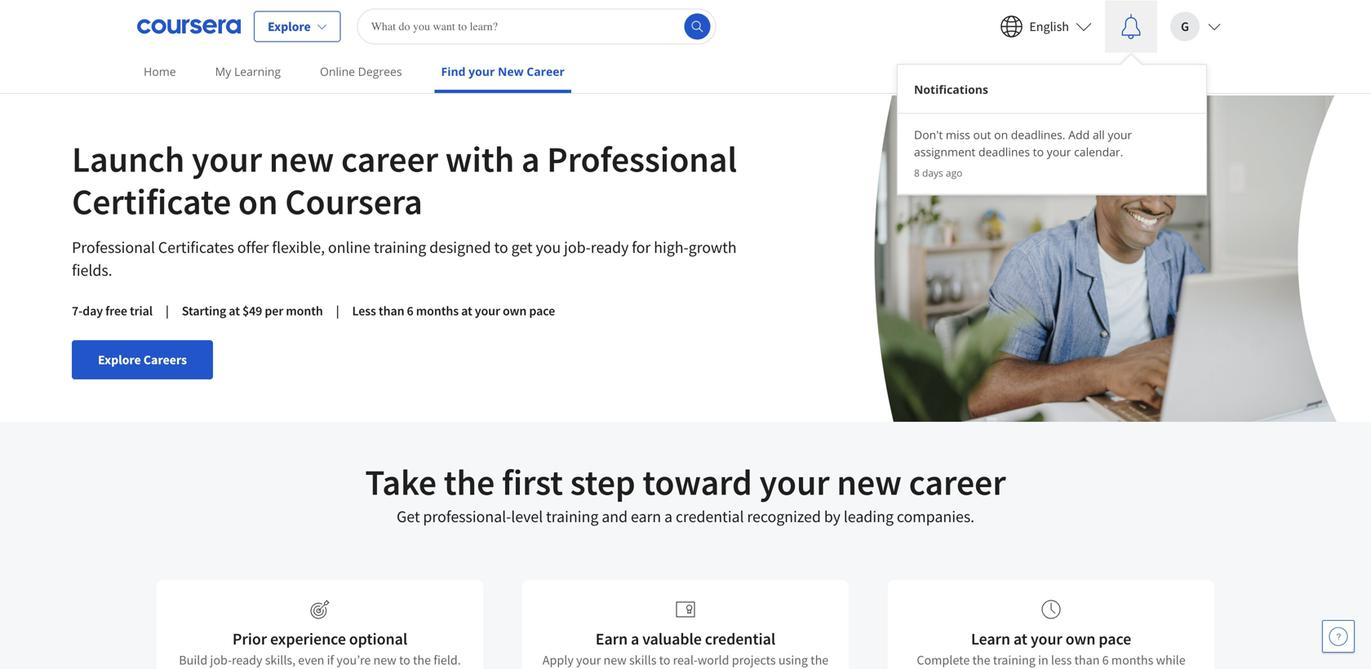 Task type: vqa. For each thing, say whether or not it's contained in the screenshot.
) corresponding to 17,306 ratings
no



Task type: locate. For each thing, give the bounding box(es) containing it.
certificate
[[72, 179, 231, 224]]

0 vertical spatial career
[[341, 136, 438, 182]]

own up less
[[1066, 629, 1096, 649]]

professional certificates offer flexible, online training designed to get you job-ready for high-growth fields.
[[72, 237, 737, 280]]

1 vertical spatial training
[[546, 506, 599, 527]]

optional
[[349, 629, 407, 649]]

job- right build
[[210, 652, 232, 669]]

credential down the toward
[[676, 506, 744, 527]]

the inside take the first step toward your new career get professional-level training and earn a credential recognized by leading companies.
[[444, 460, 495, 505]]

0 vertical spatial credential
[[676, 506, 744, 527]]

my learning link
[[209, 53, 287, 90]]

training left in
[[993, 652, 1036, 669]]

complete
[[917, 652, 970, 669]]

6
[[407, 303, 414, 319], [1102, 652, 1109, 669]]

apply
[[543, 652, 574, 669]]

certificates
[[158, 237, 234, 258]]

0 horizontal spatial training
[[374, 237, 426, 258]]

1 vertical spatial than
[[1075, 652, 1100, 669]]

leading
[[844, 506, 894, 527]]

6 inside the learn at your own pace complete the training in less than 6 months while
[[1102, 652, 1109, 669]]

a right with
[[521, 136, 540, 182]]

explore left the careers
[[98, 352, 141, 368]]

coursera image
[[137, 13, 241, 40]]

explore
[[268, 18, 311, 35], [98, 352, 141, 368]]

online degrees link
[[313, 53, 409, 90]]

0 vertical spatial months
[[416, 303, 459, 319]]

new inside the prior experience optional build job-ready skills, even if you're new to the field.
[[373, 652, 397, 669]]

job- inside 'professional certificates offer flexible, online training designed to get you job-ready for high-growth fields.'
[[564, 237, 591, 258]]

2 vertical spatial training
[[993, 652, 1036, 669]]

the right using
[[811, 652, 829, 669]]

1 horizontal spatial ready
[[591, 237, 629, 258]]

1 vertical spatial months
[[1112, 652, 1154, 669]]

explore up learning
[[268, 18, 311, 35]]

the up professional-
[[444, 460, 495, 505]]

months down 'professional certificates offer flexible, online training designed to get you job-ready for high-growth fields.'
[[416, 303, 459, 319]]

at right the learn
[[1014, 629, 1028, 649]]

to
[[1033, 144, 1044, 160], [494, 237, 508, 258], [399, 652, 410, 669], [659, 652, 671, 669]]

a right earn
[[664, 506, 673, 527]]

even
[[298, 652, 324, 669]]

2 horizontal spatial training
[[993, 652, 1036, 669]]

at down designed
[[461, 303, 472, 319]]

What do you want to learn? text field
[[357, 9, 716, 44]]

1 vertical spatial credential
[[705, 629, 776, 649]]

0 vertical spatial ready
[[591, 237, 629, 258]]

real-
[[673, 652, 698, 669]]

ready down prior
[[232, 652, 262, 669]]

0 horizontal spatial months
[[416, 303, 459, 319]]

than inside the learn at your own pace complete the training in less than 6 months while
[[1075, 652, 1100, 669]]

new
[[269, 136, 334, 182], [837, 460, 902, 505], [373, 652, 397, 669], [604, 652, 627, 669]]

by
[[824, 506, 841, 527]]

explore button
[[254, 11, 341, 42]]

0 vertical spatial job-
[[564, 237, 591, 258]]

valuable
[[643, 629, 702, 649]]

out
[[973, 127, 991, 142]]

training inside 'professional certificates offer flexible, online training designed to get you job-ready for high-growth fields.'
[[374, 237, 426, 258]]

explore inside dropdown button
[[268, 18, 311, 35]]

own
[[503, 303, 527, 319], [1066, 629, 1096, 649]]

ready inside 'professional certificates offer flexible, online training designed to get you job-ready for high-growth fields.'
[[591, 237, 629, 258]]

a inside earn a valuable credential apply your new skills to real-world projects using the
[[631, 629, 639, 649]]

1 vertical spatial professional
[[72, 237, 155, 258]]

ready left for
[[591, 237, 629, 258]]

0 horizontal spatial ready
[[232, 652, 262, 669]]

1 vertical spatial job-
[[210, 652, 232, 669]]

6 right less
[[1102, 652, 1109, 669]]

take the first step toward your new career get professional-level training and earn a credential recognized by leading companies.
[[365, 460, 1006, 527]]

1 vertical spatial own
[[1066, 629, 1096, 649]]

to down 'optional'
[[399, 652, 410, 669]]

using
[[779, 652, 808, 669]]

1 vertical spatial a
[[664, 506, 673, 527]]

0 horizontal spatial on
[[238, 179, 278, 224]]

professional
[[547, 136, 737, 182], [72, 237, 155, 258]]

1 vertical spatial career
[[909, 460, 1006, 505]]

degrees
[[358, 64, 402, 79]]

your inside earn a valuable credential apply your new skills to real-world projects using the
[[576, 652, 601, 669]]

the inside earn a valuable credential apply your new skills to real-world projects using the
[[811, 652, 829, 669]]

careers
[[143, 352, 187, 368]]

1 horizontal spatial professional
[[547, 136, 737, 182]]

toward
[[643, 460, 752, 505]]

ready
[[591, 237, 629, 258], [232, 652, 262, 669]]

0 vertical spatial a
[[521, 136, 540, 182]]

with
[[445, 136, 514, 182]]

1 vertical spatial 6
[[1102, 652, 1109, 669]]

my learning
[[215, 64, 281, 79]]

0 horizontal spatial career
[[341, 136, 438, 182]]

0 horizontal spatial pace
[[529, 303, 555, 319]]

0 vertical spatial professional
[[547, 136, 737, 182]]

deadlines.
[[1011, 127, 1066, 142]]

2 horizontal spatial a
[[664, 506, 673, 527]]

ago
[[946, 166, 963, 180]]

on up offer
[[238, 179, 278, 224]]

professional inside 'professional certificates offer flexible, online training designed to get you job-ready for high-growth fields.'
[[72, 237, 155, 258]]

launch
[[72, 136, 185, 182]]

earn
[[596, 629, 628, 649]]

None search field
[[357, 9, 716, 44]]

0 vertical spatial training
[[374, 237, 426, 258]]

1 vertical spatial explore
[[98, 352, 141, 368]]

0 vertical spatial pace
[[529, 303, 555, 319]]

8
[[914, 166, 920, 180]]

a
[[521, 136, 540, 182], [664, 506, 673, 527], [631, 629, 639, 649]]

a up skills
[[631, 629, 639, 649]]

get
[[397, 506, 420, 527]]

at
[[229, 303, 240, 319], [461, 303, 472, 319], [1014, 629, 1028, 649]]

new
[[498, 64, 524, 79]]

training
[[374, 237, 426, 258], [546, 506, 599, 527], [993, 652, 1036, 669]]

1 horizontal spatial career
[[909, 460, 1006, 505]]

0 horizontal spatial explore
[[98, 352, 141, 368]]

job- right you
[[564, 237, 591, 258]]

to inside don't miss out on deadlines. add all your assignment deadlines to your calendar. 8 days ago
[[1033, 144, 1044, 160]]

world
[[698, 652, 729, 669]]

than down 'professional certificates offer flexible, online training designed to get you job-ready for high-growth fields.'
[[379, 303, 404, 319]]

1 horizontal spatial own
[[1066, 629, 1096, 649]]

explore careers link
[[72, 340, 213, 380]]

0 horizontal spatial job-
[[210, 652, 232, 669]]

at left '$49'
[[229, 303, 240, 319]]

career inside take the first step toward your new career get professional-level training and earn a credential recognized by leading companies.
[[909, 460, 1006, 505]]

training inside take the first step toward your new career get professional-level training and earn a credential recognized by leading companies.
[[546, 506, 599, 527]]

to left get
[[494, 237, 508, 258]]

new inside take the first step toward your new career get professional-level training and earn a credential recognized by leading companies.
[[837, 460, 902, 505]]

days
[[922, 166, 943, 180]]

1 vertical spatial pace
[[1099, 629, 1131, 649]]

explore for explore careers
[[98, 352, 141, 368]]

career
[[527, 64, 565, 79]]

credential up projects
[[705, 629, 776, 649]]

offer
[[237, 237, 269, 258]]

0 horizontal spatial 6
[[407, 303, 414, 319]]

months
[[416, 303, 459, 319], [1112, 652, 1154, 669]]

the down the learn
[[973, 652, 991, 669]]

your
[[469, 64, 495, 79], [1108, 127, 1132, 142], [192, 136, 262, 182], [1047, 144, 1071, 160], [475, 303, 500, 319], [759, 460, 830, 505], [1031, 629, 1063, 649], [576, 652, 601, 669]]

field.
[[434, 652, 461, 669]]

2 horizontal spatial at
[[1014, 629, 1028, 649]]

1 horizontal spatial explore
[[268, 18, 311, 35]]

$49
[[242, 303, 262, 319]]

job- inside the prior experience optional build job-ready skills, even if you're new to the field.
[[210, 652, 232, 669]]

to left real-
[[659, 652, 671, 669]]

1 vertical spatial on
[[238, 179, 278, 224]]

1 horizontal spatial than
[[1075, 652, 1100, 669]]

don't
[[914, 127, 943, 142]]

training right online
[[374, 237, 426, 258]]

than right less
[[1075, 652, 1100, 669]]

on up 'deadlines'
[[994, 127, 1008, 142]]

0 horizontal spatial own
[[503, 303, 527, 319]]

1 horizontal spatial months
[[1112, 652, 1154, 669]]

1 horizontal spatial a
[[631, 629, 639, 649]]

explore for explore
[[268, 18, 311, 35]]

growth
[[689, 237, 737, 258]]

2 vertical spatial a
[[631, 629, 639, 649]]

6 down 'professional certificates offer flexible, online training designed to get you job-ready for high-growth fields.'
[[407, 303, 414, 319]]

your inside launch your new career with a professional certificate on coursera
[[192, 136, 262, 182]]

own down get
[[503, 303, 527, 319]]

job-
[[564, 237, 591, 258], [210, 652, 232, 669]]

1 horizontal spatial on
[[994, 127, 1008, 142]]

the left field.
[[413, 652, 431, 669]]

0 vertical spatial on
[[994, 127, 1008, 142]]

0 horizontal spatial than
[[379, 303, 404, 319]]

1 horizontal spatial pace
[[1099, 629, 1131, 649]]

career
[[341, 136, 438, 182], [909, 460, 1006, 505]]

0 horizontal spatial professional
[[72, 237, 155, 258]]

level
[[511, 506, 543, 527]]

pace inside the learn at your own pace complete the training in less than 6 months while
[[1099, 629, 1131, 649]]

in
[[1038, 652, 1049, 669]]

0 horizontal spatial a
[[521, 136, 540, 182]]

new inside launch your new career with a professional certificate on coursera
[[269, 136, 334, 182]]

month | less
[[286, 303, 376, 319]]

1 horizontal spatial job-
[[564, 237, 591, 258]]

0 vertical spatial explore
[[268, 18, 311, 35]]

to inside earn a valuable credential apply your new skills to real-world projects using the
[[659, 652, 671, 669]]

pace
[[529, 303, 555, 319], [1099, 629, 1131, 649]]

to down the deadlines.
[[1033, 144, 1044, 160]]

1 vertical spatial ready
[[232, 652, 262, 669]]

help center image
[[1329, 627, 1348, 646]]

months left while
[[1112, 652, 1154, 669]]

add
[[1069, 127, 1090, 142]]

than
[[379, 303, 404, 319], [1075, 652, 1100, 669]]

1 horizontal spatial training
[[546, 506, 599, 527]]

english button
[[987, 0, 1105, 53]]

1 horizontal spatial 6
[[1102, 652, 1109, 669]]

career inside launch your new career with a professional certificate on coursera
[[341, 136, 438, 182]]

0 vertical spatial than
[[379, 303, 404, 319]]

training left and
[[546, 506, 599, 527]]



Task type: describe. For each thing, give the bounding box(es) containing it.
trial | starting
[[130, 303, 226, 319]]

0 vertical spatial own
[[503, 303, 527, 319]]

at inside the learn at your own pace complete the training in less than 6 months while
[[1014, 629, 1028, 649]]

you
[[536, 237, 561, 258]]

day
[[83, 303, 103, 319]]

companies.
[[897, 506, 975, 527]]

prior experience optional build job-ready skills, even if you're new to the field.
[[179, 629, 461, 669]]

credential inside take the first step toward your new career get professional-level training and earn a credential recognized by leading companies.
[[676, 506, 744, 527]]

to inside 'professional certificates offer flexible, online training designed to get you job-ready for high-growth fields.'
[[494, 237, 508, 258]]

find your new career link
[[435, 53, 571, 93]]

if
[[327, 652, 334, 669]]

take
[[365, 460, 437, 505]]

get
[[511, 237, 533, 258]]

a inside launch your new career with a professional certificate on coursera
[[521, 136, 540, 182]]

1 horizontal spatial at
[[461, 303, 472, 319]]

my
[[215, 64, 231, 79]]

new inside earn a valuable credential apply your new skills to real-world projects using the
[[604, 652, 627, 669]]

training inside the learn at your own pace complete the training in less than 6 months while
[[993, 652, 1036, 669]]

earn
[[631, 506, 661, 527]]

ready inside the prior experience optional build job-ready skills, even if you're new to the field.
[[232, 652, 262, 669]]

0 horizontal spatial at
[[229, 303, 240, 319]]

on inside launch your new career with a professional certificate on coursera
[[238, 179, 278, 224]]

learn
[[971, 629, 1011, 649]]

calendar.
[[1074, 144, 1123, 160]]

you're
[[337, 652, 371, 669]]

first
[[502, 460, 563, 505]]

recognized
[[747, 506, 821, 527]]

assignment
[[914, 144, 976, 160]]

step
[[570, 460, 636, 505]]

professional inside launch your new career with a professional certificate on coursera
[[547, 136, 737, 182]]

professional-
[[423, 506, 511, 527]]

earn a valuable credential apply your new skills to real-world projects using the
[[543, 629, 829, 669]]

while
[[1156, 652, 1186, 669]]

own inside the learn at your own pace complete the training in less than 6 months while
[[1066, 629, 1096, 649]]

7-
[[72, 303, 83, 319]]

7-day free trial | starting at $49 per month | less than 6 months at your own pace
[[72, 303, 555, 319]]

find
[[441, 64, 466, 79]]

all
[[1093, 127, 1105, 142]]

launch your new career with a professional certificate on coursera
[[72, 136, 737, 224]]

home
[[144, 64, 176, 79]]

online
[[320, 64, 355, 79]]

free
[[105, 303, 127, 319]]

your inside take the first step toward your new career get professional-level training and earn a credential recognized by leading companies.
[[759, 460, 830, 505]]

to inside the prior experience optional build job-ready skills, even if you're new to the field.
[[399, 652, 410, 669]]

high-
[[654, 237, 689, 258]]

g button
[[1157, 0, 1234, 53]]

deadlines
[[979, 144, 1030, 160]]

fields.
[[72, 260, 112, 280]]

online degrees
[[320, 64, 402, 79]]

build
[[179, 652, 208, 669]]

your inside the learn at your own pace complete the training in less than 6 months while
[[1031, 629, 1063, 649]]

prior
[[232, 629, 267, 649]]

0 vertical spatial 6
[[407, 303, 414, 319]]

online
[[328, 237, 371, 258]]

months inside the learn at your own pace complete the training in less than 6 months while
[[1112, 652, 1154, 669]]

less
[[1051, 652, 1072, 669]]

home link
[[137, 53, 183, 90]]

on inside don't miss out on deadlines. add all your assignment deadlines to your calendar. 8 days ago
[[994, 127, 1008, 142]]

find your new career
[[441, 64, 565, 79]]

don't miss out on deadlines. add all your assignment deadlines to your calendar. 8 days ago
[[914, 127, 1132, 180]]

the inside the learn at your own pace complete the training in less than 6 months while
[[973, 652, 991, 669]]

a inside take the first step toward your new career get professional-level training and earn a credential recognized by leading companies.
[[664, 506, 673, 527]]

miss
[[946, 127, 970, 142]]

g
[[1181, 18, 1189, 35]]

skills,
[[265, 652, 296, 669]]

for
[[632, 237, 651, 258]]

learn at your own pace complete the training in less than 6 months while
[[917, 629, 1186, 669]]

per
[[265, 303, 283, 319]]

skills
[[629, 652, 657, 669]]

learning
[[234, 64, 281, 79]]

projects
[[732, 652, 776, 669]]

english
[[1030, 18, 1069, 35]]

the inside the prior experience optional build job-ready skills, even if you're new to the field.
[[413, 652, 431, 669]]

notifications
[[914, 82, 988, 97]]

coursera
[[285, 179, 423, 224]]

and
[[602, 506, 628, 527]]

credential inside earn a valuable credential apply your new skills to real-world projects using the
[[705, 629, 776, 649]]

explore careers
[[98, 352, 187, 368]]

flexible,
[[272, 237, 325, 258]]

designed
[[429, 237, 491, 258]]

experience
[[270, 629, 346, 649]]



